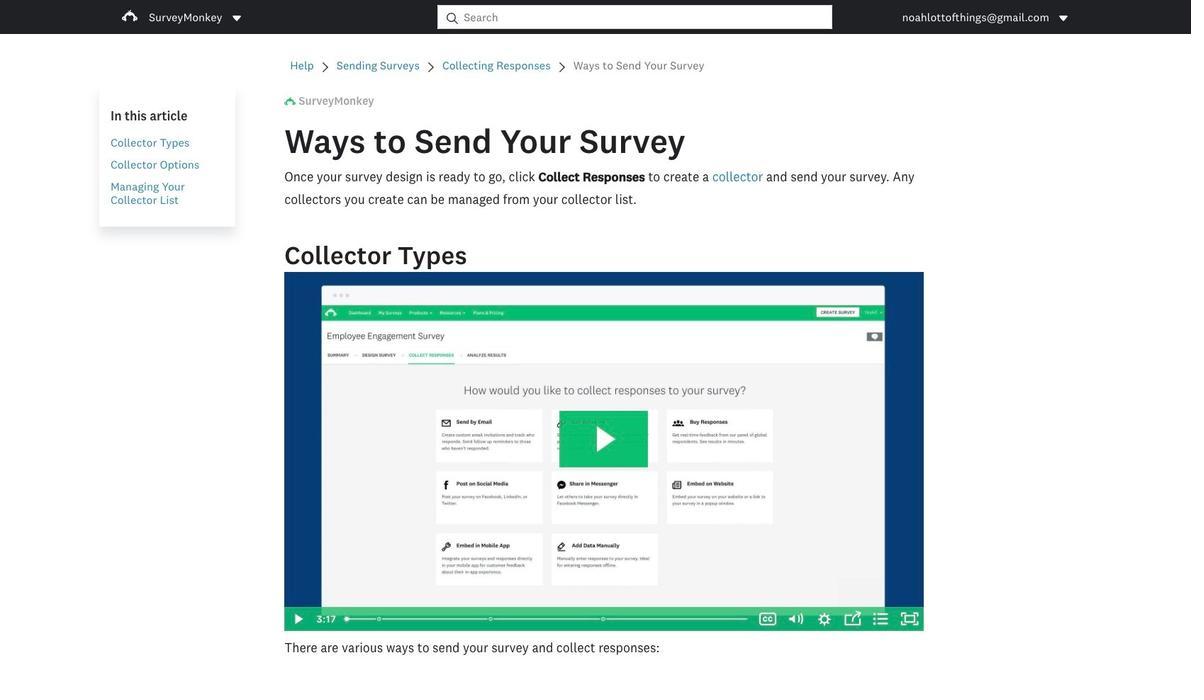 Task type: vqa. For each thing, say whether or not it's contained in the screenshot.
warning icon.
no



Task type: locate. For each thing, give the bounding box(es) containing it.
open image
[[231, 12, 242, 24], [232, 15, 241, 21]]

open image
[[1058, 12, 1069, 24], [1059, 15, 1068, 21]]

search image
[[447, 12, 458, 24], [447, 12, 458, 24]]

Search text field
[[458, 6, 832, 28]]



Task type: describe. For each thing, give the bounding box(es) containing it.
video element
[[285, 272, 924, 632]]

chapter markers toolbar
[[347, 608, 746, 632]]

playbar slider
[[336, 608, 753, 632]]



